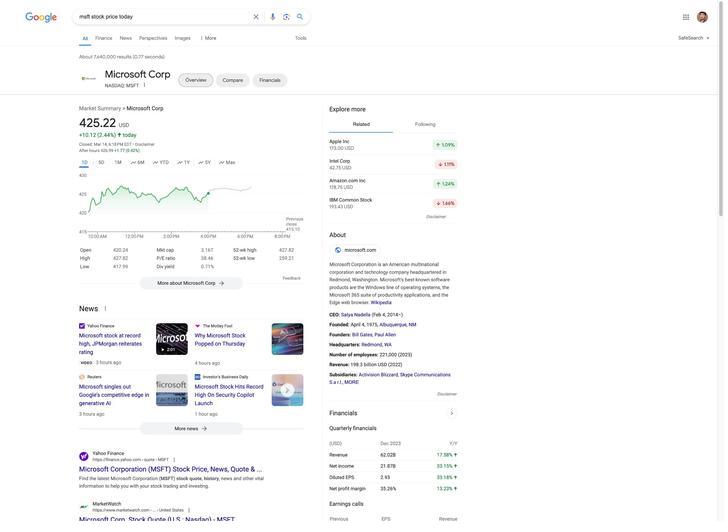 Task type: vqa. For each thing, say whether or not it's contained in the screenshot.
The About This Result 'icon'
yes



Task type: describe. For each thing, give the bounding box(es) containing it.
up by 2.44% element
[[98, 132, 122, 138]]

year to date element
[[153, 159, 169, 167]]

up by 33.15% element
[[437, 464, 458, 469]]

about this result image
[[171, 457, 185, 464]]

about this result image
[[186, 507, 200, 515]]

up by 33.18% element
[[437, 475, 458, 481]]

more options image
[[142, 82, 147, 88]]

google image
[[25, 12, 57, 23]]



Task type: locate. For each thing, give the bounding box(es) containing it.
group
[[79, 157, 304, 170]]

None text field
[[93, 508, 184, 514], [149, 508, 184, 513], [93, 508, 184, 514], [149, 508, 184, 513]]

6 months element
[[131, 159, 145, 167]]

2 minutes, 1 second element
[[159, 347, 178, 353]]

search by image image
[[283, 13, 291, 21]]

up by 17.58% element
[[437, 453, 458, 458]]

None text field
[[93, 457, 169, 464], [141, 458, 169, 463], [93, 457, 169, 464], [141, 458, 169, 463]]

section
[[323, 103, 458, 522]]

Search text field
[[80, 13, 248, 22]]

1 year element
[[177, 159, 190, 167]]

up by 13.23% element
[[437, 486, 458, 492]]

search by voice image
[[269, 13, 277, 21]]

None search field
[[0, 8, 311, 25]]

5 years element
[[198, 159, 211, 167]]

tab panel
[[330, 135, 458, 213]]

thumbnail image for microsoft corp image
[[79, 73, 98, 84]]

tab list
[[79, 69, 458, 89]]

heading
[[105, 68, 171, 81], [330, 105, 458, 113], [330, 231, 458, 239], [79, 332, 149, 357], [195, 332, 265, 348], [79, 383, 149, 408], [195, 383, 265, 408]]

more options image
[[141, 81, 148, 88]]

navigation
[[0, 30, 718, 50]]



